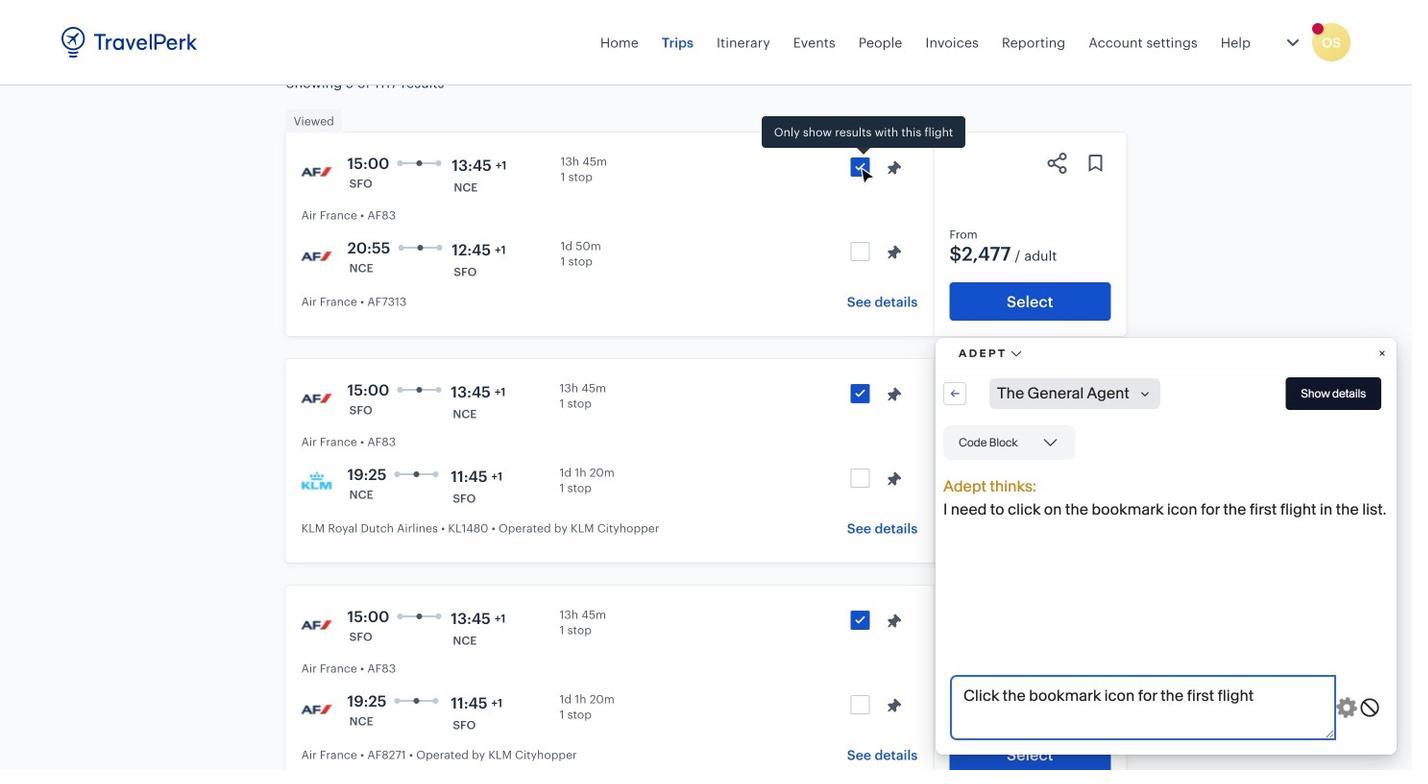 Task type: describe. For each thing, give the bounding box(es) containing it.
2 air france image from the top
[[301, 382, 332, 413]]

klm royal dutch airlines image
[[301, 467, 332, 498]]

1 air france image from the top
[[301, 240, 332, 271]]

4 air france image from the top
[[301, 694, 332, 724]]



Task type: vqa. For each thing, say whether or not it's contained in the screenshot.
4th Air France icon from the bottom
yes



Task type: locate. For each thing, give the bounding box(es) containing it.
air france image
[[301, 240, 332, 271], [301, 382, 332, 413], [301, 609, 332, 640], [301, 694, 332, 724]]

tooltip
[[762, 116, 966, 157]]

3 air france image from the top
[[301, 609, 332, 640]]

air france image
[[301, 156, 332, 186]]



